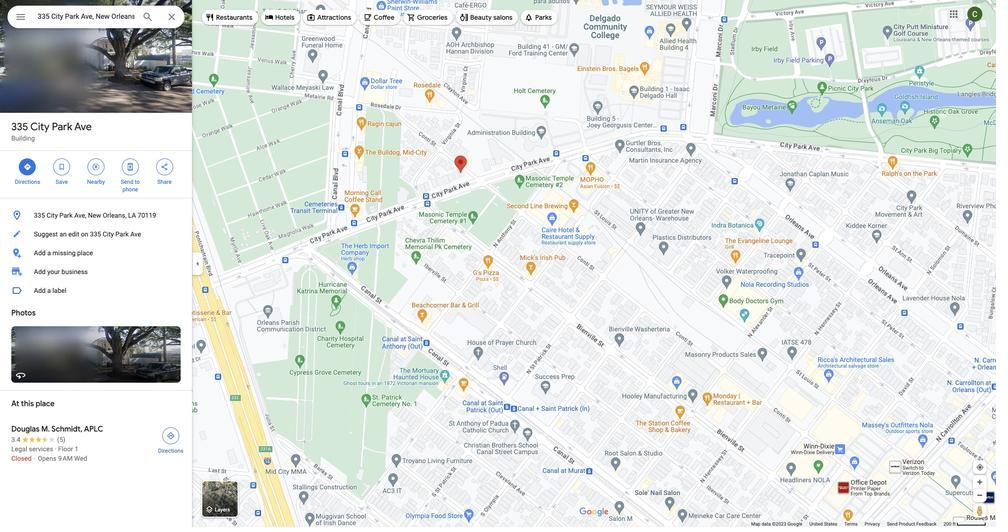 Task type: vqa. For each thing, say whether or not it's contained in the screenshot.
first Continue 'button' from right
no



Task type: locate. For each thing, give the bounding box(es) containing it.
city
[[30, 120, 49, 134], [47, 212, 58, 219], [103, 231, 114, 238]]

united states
[[809, 522, 837, 527]]

0 vertical spatial add
[[34, 249, 46, 257]]

2 horizontal spatial 335
[[90, 231, 101, 238]]

beauty salons button
[[456, 6, 518, 29]]

send
[[121, 179, 133, 185], [887, 522, 897, 527]]

united states button
[[809, 521, 837, 527]]

a left label
[[47, 287, 51, 295]]

wed
[[74, 455, 87, 462]]

1 vertical spatial ave
[[130, 231, 141, 238]]

1 vertical spatial 335
[[34, 212, 45, 219]]

ave
[[74, 120, 92, 134], [130, 231, 141, 238]]

add left label
[[34, 287, 46, 295]]

footer inside google maps element
[[751, 521, 944, 527]]

335 city park ave, new orleans, la 70119 button
[[0, 206, 192, 225]]

google
[[787, 522, 802, 527]]

park for ave
[[52, 120, 72, 134]]

add a missing place
[[34, 249, 93, 257]]

city down orleans,
[[103, 231, 114, 238]]

share
[[157, 179, 172, 185]]

hotels button
[[261, 6, 300, 29]]

city for ave,
[[47, 212, 58, 219]]

2 add from the top
[[34, 268, 46, 276]]

335 inside the 335 city park ave building
[[11, 120, 28, 134]]

douglas
[[11, 425, 40, 434]]

ave inside the 335 city park ave building
[[74, 120, 92, 134]]

actions for 335 city park ave region
[[0, 151, 192, 198]]

a inside button
[[47, 287, 51, 295]]

add
[[34, 249, 46, 257], [34, 268, 46, 276], [34, 287, 46, 295]]

·
[[55, 446, 56, 453]]

park for ave,
[[59, 212, 73, 219]]

data
[[762, 522, 771, 527]]

privacy
[[865, 522, 880, 527]]

beauty
[[470, 13, 492, 22]]

add inside "button"
[[34, 249, 46, 257]]


[[160, 162, 169, 172]]

3 add from the top
[[34, 287, 46, 295]]

footer containing map data ©2023 google
[[751, 521, 944, 527]]

park
[[52, 120, 72, 134], [59, 212, 73, 219], [115, 231, 129, 238]]

douglas m. schmidt, aplc
[[11, 425, 103, 434]]

place right this
[[36, 399, 55, 409]]

a inside "button"
[[47, 249, 51, 257]]

new
[[88, 212, 101, 219]]

1 horizontal spatial place
[[77, 249, 93, 257]]

1 add from the top
[[34, 249, 46, 257]]

ave up 
[[74, 120, 92, 134]]

send left product
[[887, 522, 897, 527]]

united
[[809, 522, 823, 527]]


[[92, 162, 100, 172]]

1 a from the top
[[47, 249, 51, 257]]

directions button
[[152, 425, 189, 455]]

1 vertical spatial city
[[47, 212, 58, 219]]

335 right on
[[90, 231, 101, 238]]

335
[[11, 120, 28, 134], [34, 212, 45, 219], [90, 231, 101, 238]]

park inside the 335 city park ave building
[[52, 120, 72, 134]]

park left ave,
[[59, 212, 73, 219]]

product
[[899, 522, 915, 527]]

directions down 
[[15, 179, 40, 185]]

park inside 335 city park ave, new orleans, la 70119 button
[[59, 212, 73, 219]]

(5)
[[57, 436, 65, 444]]

city inside the 335 city park ave building
[[30, 120, 49, 134]]

city for ave
[[30, 120, 49, 134]]

add down suggest
[[34, 249, 46, 257]]

0 vertical spatial city
[[30, 120, 49, 134]]

place inside "button"
[[77, 249, 93, 257]]

None field
[[38, 11, 135, 22]]

aplc
[[84, 425, 103, 434]]

send inside button
[[887, 522, 897, 527]]

photos
[[11, 309, 36, 318]]

place
[[77, 249, 93, 257], [36, 399, 55, 409]]

directions inside directions button
[[158, 448, 183, 454]]

restaurants
[[216, 13, 252, 22]]

a for missing
[[47, 249, 51, 257]]

1 vertical spatial place
[[36, 399, 55, 409]]

2 vertical spatial add
[[34, 287, 46, 295]]

city up the building
[[30, 120, 49, 134]]

coffee button
[[360, 6, 400, 29]]

1 vertical spatial send
[[887, 522, 897, 527]]

add left your
[[34, 268, 46, 276]]

park down orleans,
[[115, 231, 129, 238]]

missing
[[52, 249, 76, 257]]

1 vertical spatial add
[[34, 268, 46, 276]]

0 vertical spatial a
[[47, 249, 51, 257]]

0 vertical spatial 335
[[11, 120, 28, 134]]

zoom in image
[[976, 479, 983, 486]]

label
[[52, 287, 66, 295]]

0 vertical spatial park
[[52, 120, 72, 134]]

1 horizontal spatial send
[[887, 522, 897, 527]]

2 vertical spatial city
[[103, 231, 114, 238]]

directions down directions image
[[158, 448, 183, 454]]

1 vertical spatial a
[[47, 287, 51, 295]]

1 vertical spatial directions
[[158, 448, 183, 454]]

0 horizontal spatial 335
[[11, 120, 28, 134]]

0 vertical spatial place
[[77, 249, 93, 257]]

on
[[81, 231, 88, 238]]

2 a from the top
[[47, 287, 51, 295]]

335 city park ave main content
[[0, 0, 192, 527]]

1 vertical spatial park
[[59, 212, 73, 219]]

google maps element
[[0, 0, 996, 527]]

3.4 stars 5 reviews image
[[11, 435, 65, 445]]

place down on
[[77, 249, 93, 257]]

0 vertical spatial send
[[121, 179, 133, 185]]

city up suggest
[[47, 212, 58, 219]]

parks
[[535, 13, 552, 22]]

park up 
[[52, 120, 72, 134]]

attractions
[[317, 13, 351, 22]]

335 up suggest
[[34, 212, 45, 219]]

directions inside actions for 335 city park ave region
[[15, 179, 40, 185]]

335 for ave
[[11, 120, 28, 134]]

send inside the 'send to phone'
[[121, 179, 133, 185]]

 button
[[8, 6, 34, 30]]

 search field
[[8, 6, 184, 30]]


[[23, 162, 32, 172]]

privacy button
[[865, 521, 880, 527]]

1 horizontal spatial directions
[[158, 448, 183, 454]]

directions image
[[167, 432, 175, 440]]

70119
[[138, 212, 156, 219]]

ft
[[953, 522, 956, 527]]

add your business
[[34, 268, 88, 276]]

map data ©2023 google
[[751, 522, 802, 527]]

add inside button
[[34, 287, 46, 295]]

0 vertical spatial ave
[[74, 120, 92, 134]]

footer
[[751, 521, 944, 527]]

closed
[[11, 455, 32, 462]]

send up phone
[[121, 179, 133, 185]]

none field inside 335 city park ave, new orleans, la 70119 field
[[38, 11, 135, 22]]

1 horizontal spatial 335
[[34, 212, 45, 219]]

3.4
[[11, 436, 20, 444]]

terms button
[[844, 521, 858, 527]]

collapse side panel image
[[192, 259, 203, 269]]

335 up the building
[[11, 120, 28, 134]]

suggest an edit on 335 city park ave button
[[0, 225, 192, 244]]

0 horizontal spatial send
[[121, 179, 133, 185]]

0 horizontal spatial ave
[[74, 120, 92, 134]]

0 vertical spatial directions
[[15, 179, 40, 185]]

1 horizontal spatial ave
[[130, 231, 141, 238]]

2 vertical spatial park
[[115, 231, 129, 238]]

0 horizontal spatial directions
[[15, 179, 40, 185]]

ave down la
[[130, 231, 141, 238]]

directions
[[15, 179, 40, 185], [158, 448, 183, 454]]

your
[[47, 268, 60, 276]]

a left missing
[[47, 249, 51, 257]]



Task type: describe. For each thing, give the bounding box(es) containing it.
add a label button
[[0, 281, 192, 300]]


[[15, 10, 26, 24]]

google account: christina overa  
(christinaovera9@gmail.com) image
[[967, 6, 982, 21]]

groceries
[[417, 13, 448, 22]]

legal services · floor 1 closed ⋅ opens 9 am wed
[[11, 446, 87, 462]]

send for send product feedback
[[887, 522, 897, 527]]

ave inside button
[[130, 231, 141, 238]]

attractions button
[[303, 6, 357, 29]]

add for add your business
[[34, 268, 46, 276]]

salons
[[493, 13, 513, 22]]

schmidt,
[[51, 425, 82, 434]]

ave,
[[74, 212, 86, 219]]

feedback
[[916, 522, 936, 527]]

services
[[29, 446, 53, 453]]

send for send to phone
[[121, 179, 133, 185]]

0 horizontal spatial place
[[36, 399, 55, 409]]

save
[[56, 179, 68, 185]]

at this place
[[11, 399, 55, 409]]

edit
[[68, 231, 79, 238]]

an
[[59, 231, 67, 238]]

legal
[[11, 446, 27, 453]]

floor
[[58, 446, 73, 453]]

1
[[75, 446, 78, 453]]

states
[[824, 522, 837, 527]]

⋅
[[33, 455, 36, 462]]

2 vertical spatial 335
[[90, 231, 101, 238]]

beauty salons
[[470, 13, 513, 22]]

business
[[62, 268, 88, 276]]

opens
[[38, 455, 56, 462]]

©2023
[[772, 522, 786, 527]]


[[57, 162, 66, 172]]

add a missing place button
[[0, 244, 192, 263]]

add for add a missing place
[[34, 249, 46, 257]]

200 ft button
[[944, 522, 986, 527]]

suggest
[[34, 231, 58, 238]]

hotels
[[275, 13, 295, 22]]

from your device image
[[976, 463, 984, 472]]

a for label
[[47, 287, 51, 295]]

add for add a label
[[34, 287, 46, 295]]

this
[[21, 399, 34, 409]]

la
[[128, 212, 136, 219]]

parks button
[[521, 6, 557, 29]]

add a label
[[34, 287, 66, 295]]

phone
[[122, 186, 138, 193]]

335 City Park Ave, New Orleans, LA 70119 field
[[8, 6, 184, 28]]

200
[[944, 522, 951, 527]]

send to phone
[[121, 179, 140, 193]]

zoom out image
[[976, 492, 983, 499]]

nearby
[[87, 179, 105, 185]]

show street view coverage image
[[973, 504, 987, 518]]

building
[[11, 135, 35, 142]]

send product feedback
[[887, 522, 936, 527]]

335 city park ave, new orleans, la 70119
[[34, 212, 156, 219]]

restaurants button
[[202, 6, 258, 29]]

9 am
[[58, 455, 73, 462]]

groceries button
[[403, 6, 453, 29]]

m.
[[41, 425, 50, 434]]

335 for ave,
[[34, 212, 45, 219]]


[[126, 162, 134, 172]]

map
[[751, 522, 760, 527]]

suggest an edit on 335 city park ave
[[34, 231, 141, 238]]

orleans,
[[103, 212, 127, 219]]

at
[[11, 399, 19, 409]]

add your business link
[[0, 263, 192, 281]]

layers
[[215, 507, 230, 513]]

to
[[135, 179, 140, 185]]

terms
[[844, 522, 858, 527]]

200 ft
[[944, 522, 956, 527]]

coffee
[[374, 13, 395, 22]]

send product feedback button
[[887, 521, 936, 527]]

park inside suggest an edit on 335 city park ave button
[[115, 231, 129, 238]]

335 city park ave building
[[11, 120, 92, 142]]



